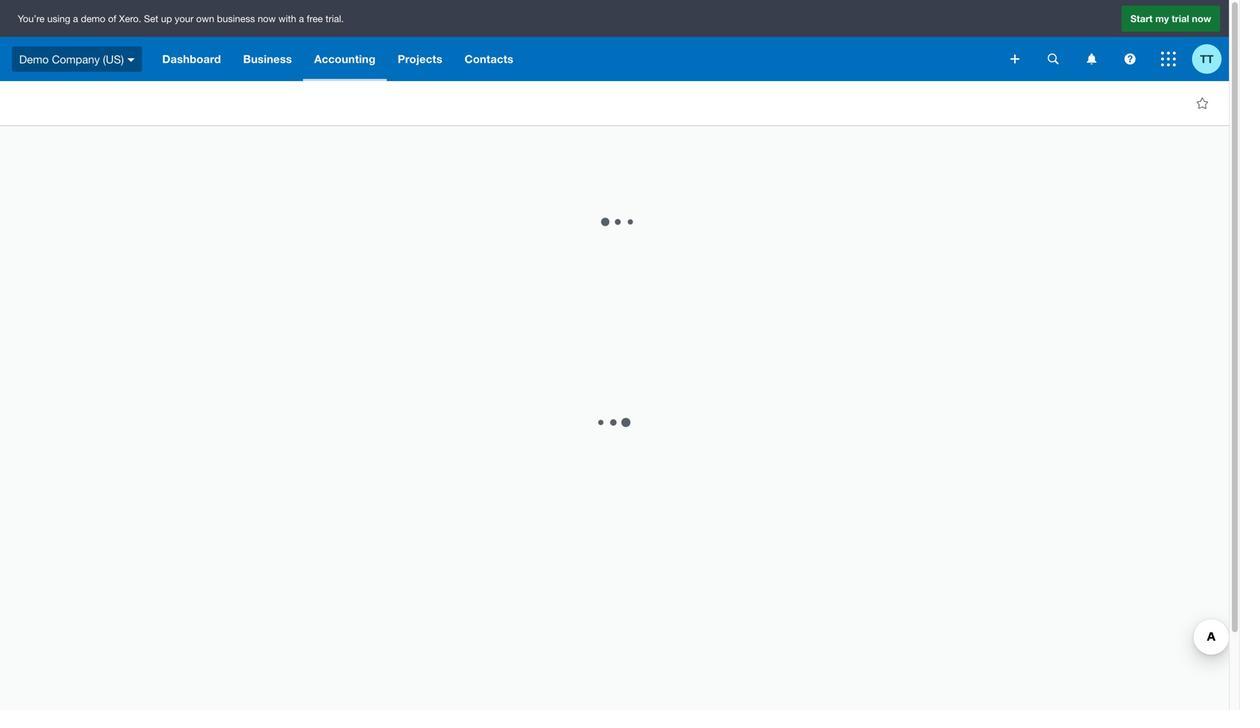 Task type: vqa. For each thing, say whether or not it's contained in the screenshot.
topmost Income Statement (Profit and Loss) Link
no



Task type: locate. For each thing, give the bounding box(es) containing it.
trial
[[1172, 13, 1189, 24]]

my
[[1155, 13, 1169, 24]]

contacts
[[465, 52, 513, 66]]

business button
[[232, 37, 303, 81]]

1 horizontal spatial a
[[299, 13, 304, 24]]

0 horizontal spatial now
[[258, 13, 276, 24]]

initial report loader progress bar
[[9, 156, 1229, 289]]

demo company (us) button
[[0, 37, 151, 81]]

now left with
[[258, 13, 276, 24]]

1 a from the left
[[73, 13, 78, 24]]

1 horizontal spatial now
[[1192, 13, 1211, 24]]

business
[[243, 52, 292, 66]]

banner
[[0, 0, 1229, 81]]

svg image inside demo company (us) popup button
[[127, 58, 135, 62]]

a right the using
[[73, 13, 78, 24]]

a
[[73, 13, 78, 24], [299, 13, 304, 24]]

free
[[307, 13, 323, 24]]

0 horizontal spatial a
[[73, 13, 78, 24]]

company
[[52, 53, 100, 66]]

a left free
[[299, 13, 304, 24]]

accounting button
[[303, 37, 387, 81]]

now right the 'trial'
[[1192, 13, 1211, 24]]

svg image
[[1161, 52, 1176, 66], [1048, 54, 1059, 65], [1087, 54, 1096, 65], [1125, 54, 1136, 65], [1010, 55, 1019, 63], [127, 58, 135, 62]]

business
[[217, 13, 255, 24]]

1 now from the left
[[258, 13, 276, 24]]

start
[[1130, 13, 1153, 24]]

(us)
[[103, 53, 124, 66]]

now
[[258, 13, 276, 24], [1192, 13, 1211, 24]]



Task type: describe. For each thing, give the bounding box(es) containing it.
demo
[[81, 13, 105, 24]]

dashboard
[[162, 52, 221, 66]]

tt
[[1200, 52, 1214, 66]]

you're using a demo of xero. set up your own business now with a free trial.
[[18, 13, 344, 24]]

contacts button
[[454, 37, 525, 81]]

of
[[108, 13, 116, 24]]

own
[[196, 13, 214, 24]]

up
[[161, 13, 172, 24]]

tt button
[[1192, 37, 1229, 81]]

start my trial now
[[1130, 13, 1211, 24]]

2 a from the left
[[299, 13, 304, 24]]

2 now from the left
[[1192, 13, 1211, 24]]

set
[[144, 13, 158, 24]]

xero.
[[119, 13, 141, 24]]

accounting
[[314, 52, 376, 66]]

demo
[[19, 53, 49, 66]]

banner containing dashboard
[[0, 0, 1229, 81]]

projects button
[[387, 37, 454, 81]]

using
[[47, 13, 70, 24]]

you're
[[18, 13, 45, 24]]

demo company (us)
[[19, 53, 124, 66]]

add to favourites image
[[1188, 89, 1217, 118]]

projects
[[398, 52, 442, 66]]

your
[[175, 13, 194, 24]]

loading report progress bar
[[245, 371, 984, 475]]

with
[[278, 13, 296, 24]]

dashboard link
[[151, 37, 232, 81]]

trial.
[[326, 13, 344, 24]]



